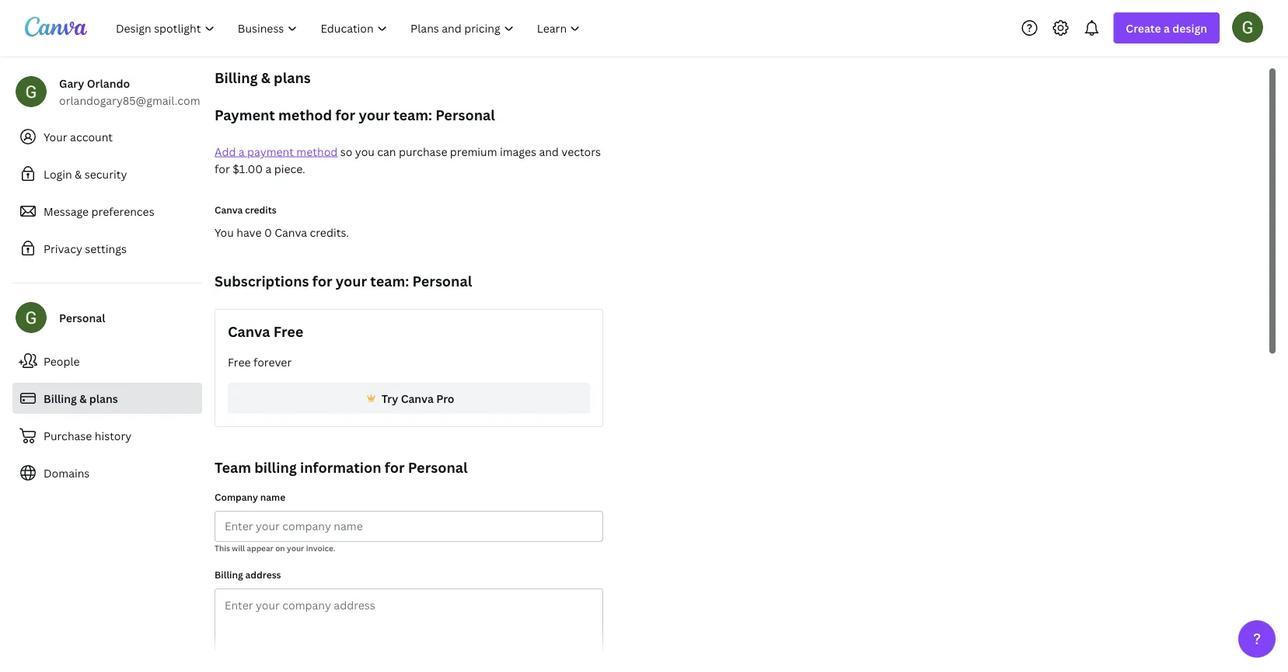 Task type: describe. For each thing, give the bounding box(es) containing it.
1 vertical spatial team:
[[370, 272, 409, 291]]

privacy settings
[[44, 241, 127, 256]]

$1.00
[[233, 161, 263, 176]]

login & security
[[44, 167, 127, 182]]

appear
[[247, 543, 273, 554]]

orlando
[[87, 76, 130, 91]]

company
[[215, 491, 258, 504]]

your
[[44, 129, 67, 144]]

for right information
[[385, 458, 405, 477]]

you have 0 canva credits.
[[215, 225, 349, 240]]

this
[[215, 543, 230, 554]]

a inside so you can purchase premium images and vectors for $1.00 a piece.
[[266, 161, 272, 176]]

for down credits.
[[312, 272, 332, 291]]

0 vertical spatial &
[[261, 68, 270, 87]]

and
[[539, 144, 559, 159]]

can
[[377, 144, 396, 159]]

Enter your company name text field
[[225, 512, 593, 542]]

create a design
[[1126, 21, 1207, 35]]

orlandogary85@gmail.com
[[59, 93, 200, 108]]

account
[[70, 129, 113, 144]]

you
[[355, 144, 375, 159]]

add
[[215, 144, 236, 159]]

purchase history link
[[12, 421, 202, 452]]

add a payment method link
[[215, 144, 338, 159]]

top level navigation element
[[106, 12, 594, 44]]

0 vertical spatial free
[[273, 322, 303, 341]]

premium
[[450, 144, 497, 159]]

billing address
[[215, 569, 281, 582]]

1 horizontal spatial plans
[[274, 68, 311, 87]]

login & security link
[[12, 159, 202, 190]]

try canva pro button
[[228, 383, 590, 414]]

pro
[[436, 391, 454, 406]]

your account
[[44, 129, 113, 144]]

gary orlando orlandogary85@gmail.com
[[59, 76, 200, 108]]

message preferences link
[[12, 196, 202, 227]]

message
[[44, 204, 89, 219]]

try canva pro
[[382, 391, 454, 406]]

free forever
[[228, 355, 292, 370]]

team billing information for personal
[[215, 458, 468, 477]]

address
[[245, 569, 281, 582]]

information
[[300, 458, 381, 477]]

add a payment method
[[215, 144, 338, 159]]

billing
[[254, 458, 297, 477]]

0 vertical spatial billing & plans
[[215, 68, 311, 87]]

login
[[44, 167, 72, 182]]

subscriptions for your team: personal
[[215, 272, 472, 291]]

& for 'billing & plans' link
[[79, 391, 87, 406]]

0 horizontal spatial billing & plans
[[44, 391, 118, 406]]

1 vertical spatial method
[[296, 144, 338, 159]]

security
[[85, 167, 127, 182]]

credits
[[245, 203, 277, 216]]

message preferences
[[44, 204, 154, 219]]

company name
[[215, 491, 285, 504]]

domains link
[[12, 458, 202, 489]]

forever
[[253, 355, 292, 370]]

purchase
[[399, 144, 447, 159]]

have
[[237, 225, 262, 240]]



Task type: vqa. For each thing, say whether or not it's contained in the screenshot.
the rightmost Get
no



Task type: locate. For each thing, give the bounding box(es) containing it.
& for the login & security link
[[75, 167, 82, 182]]

& right login
[[75, 167, 82, 182]]

preferences
[[91, 204, 154, 219]]

for inside so you can purchase premium images and vectors for $1.00 a piece.
[[215, 161, 230, 176]]

try
[[382, 391, 398, 406]]

name
[[260, 491, 285, 504]]

1 horizontal spatial free
[[273, 322, 303, 341]]

0 horizontal spatial free
[[228, 355, 251, 370]]

& up payment
[[261, 68, 270, 87]]

1 vertical spatial free
[[228, 355, 251, 370]]

1 vertical spatial billing & plans
[[44, 391, 118, 406]]

plans
[[274, 68, 311, 87], [89, 391, 118, 406]]

payment method for your team: personal
[[215, 105, 495, 124]]

& inside 'billing & plans' link
[[79, 391, 87, 406]]

personal
[[435, 105, 495, 124], [412, 272, 472, 291], [59, 311, 105, 325], [408, 458, 468, 477]]

a down payment
[[266, 161, 272, 176]]

billing up payment
[[215, 68, 258, 87]]

0 vertical spatial method
[[278, 105, 332, 124]]

subscriptions
[[215, 272, 309, 291]]

billing & plans up payment
[[215, 68, 311, 87]]

billing down people
[[44, 391, 77, 406]]

1 vertical spatial billing
[[44, 391, 77, 406]]

billing
[[215, 68, 258, 87], [44, 391, 77, 406], [215, 569, 243, 582]]

purchase
[[44, 429, 92, 444]]

a right the add
[[239, 144, 245, 159]]

so you can purchase premium images and vectors for $1.00 a piece.
[[215, 144, 601, 176]]

a left 'design'
[[1164, 21, 1170, 35]]

1 vertical spatial your
[[336, 272, 367, 291]]

privacy
[[44, 241, 82, 256]]

will
[[232, 543, 245, 554]]

your right on
[[287, 543, 304, 554]]

your down credits.
[[336, 272, 367, 291]]

so
[[340, 144, 352, 159]]

canva right try at the left bottom of page
[[401, 391, 434, 406]]

gary orlando image
[[1232, 11, 1263, 43]]

method left "so"
[[296, 144, 338, 159]]

for
[[335, 105, 355, 124], [215, 161, 230, 176], [312, 272, 332, 291], [385, 458, 405, 477]]

canva inside button
[[401, 391, 434, 406]]

1 horizontal spatial billing & plans
[[215, 68, 311, 87]]

create a design button
[[1114, 12, 1220, 44]]

plans up payment
[[274, 68, 311, 87]]

domains
[[44, 466, 90, 481]]

team
[[215, 458, 251, 477]]

1 vertical spatial a
[[239, 144, 245, 159]]

people
[[44, 354, 80, 369]]

for up "so"
[[335, 105, 355, 124]]

payment
[[247, 144, 294, 159]]

& inside the login & security link
[[75, 167, 82, 182]]

on
[[275, 543, 285, 554]]

history
[[95, 429, 132, 444]]

canva free
[[228, 322, 303, 341]]

canva right 0 on the top left of the page
[[275, 225, 307, 240]]

&
[[261, 68, 270, 87], [75, 167, 82, 182], [79, 391, 87, 406]]

method up the add a payment method link
[[278, 105, 332, 124]]

billing down this
[[215, 569, 243, 582]]

gary
[[59, 76, 84, 91]]

plans down people 'link' on the left bottom
[[89, 391, 118, 406]]

for down the add
[[215, 161, 230, 176]]

settings
[[85, 241, 127, 256]]

0 vertical spatial your
[[359, 105, 390, 124]]

people link
[[12, 346, 202, 377]]

billing & plans
[[215, 68, 311, 87], [44, 391, 118, 406]]

billing & plans link
[[12, 383, 202, 414]]

free up the forever
[[273, 322, 303, 341]]

canva credits
[[215, 203, 277, 216]]

free
[[273, 322, 303, 341], [228, 355, 251, 370]]

a inside dropdown button
[[1164, 21, 1170, 35]]

your
[[359, 105, 390, 124], [336, 272, 367, 291], [287, 543, 304, 554]]

canva
[[215, 203, 243, 216], [275, 225, 307, 240], [228, 322, 270, 341], [401, 391, 434, 406]]

1 vertical spatial plans
[[89, 391, 118, 406]]

0 horizontal spatial a
[[239, 144, 245, 159]]

invoice.
[[306, 543, 335, 554]]

your account link
[[12, 121, 202, 152]]

0 horizontal spatial plans
[[89, 391, 118, 406]]

0 vertical spatial a
[[1164, 21, 1170, 35]]

method
[[278, 105, 332, 124], [296, 144, 338, 159]]

0 vertical spatial team:
[[393, 105, 432, 124]]

a for design
[[1164, 21, 1170, 35]]

a for payment
[[239, 144, 245, 159]]

credits.
[[310, 225, 349, 240]]

1 horizontal spatial a
[[266, 161, 272, 176]]

2 horizontal spatial a
[[1164, 21, 1170, 35]]

2 vertical spatial billing
[[215, 569, 243, 582]]

0
[[264, 225, 272, 240]]

team:
[[393, 105, 432, 124], [370, 272, 409, 291]]

2 vertical spatial your
[[287, 543, 304, 554]]

& up the purchase history
[[79, 391, 87, 406]]

1 vertical spatial &
[[75, 167, 82, 182]]

you
[[215, 225, 234, 240]]

free left the forever
[[228, 355, 251, 370]]

purchase history
[[44, 429, 132, 444]]

privacy settings link
[[12, 233, 202, 264]]

Enter your company address text field
[[215, 590, 603, 671]]

payment
[[215, 105, 275, 124]]

piece.
[[274, 161, 305, 176]]

design
[[1173, 21, 1207, 35]]

2 vertical spatial &
[[79, 391, 87, 406]]

0 vertical spatial billing
[[215, 68, 258, 87]]

a
[[1164, 21, 1170, 35], [239, 144, 245, 159], [266, 161, 272, 176]]

vectors
[[562, 144, 601, 159]]

canva up free forever on the left of the page
[[228, 322, 270, 341]]

this will appear on your invoice.
[[215, 543, 335, 554]]

your up you
[[359, 105, 390, 124]]

billing & plans up the purchase history
[[44, 391, 118, 406]]

create
[[1126, 21, 1161, 35]]

0 vertical spatial plans
[[274, 68, 311, 87]]

2 vertical spatial a
[[266, 161, 272, 176]]

images
[[500, 144, 536, 159]]

canva up you
[[215, 203, 243, 216]]



